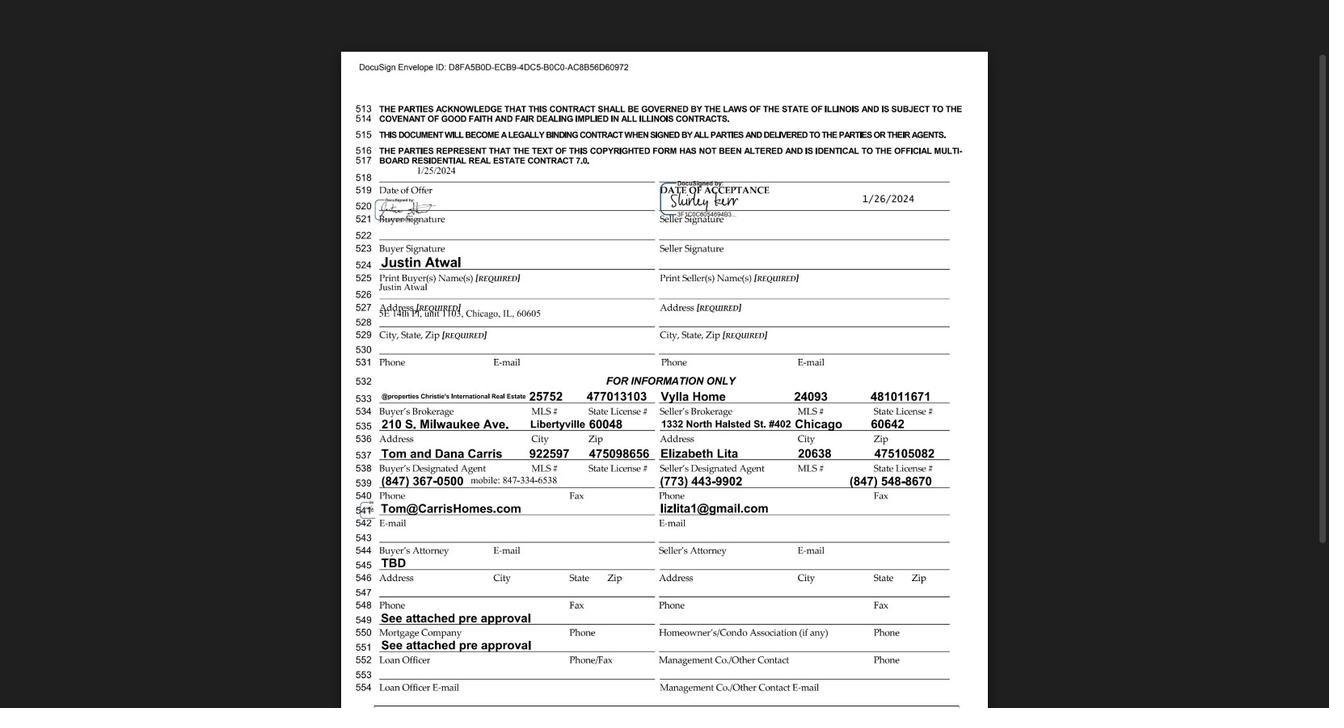 Task type: describe. For each thing, give the bounding box(es) containing it.
fit to width image
[[715, 672, 734, 691]]

page 1 of 1 element
[[555, 664, 675, 699]]

quick sharing actions image
[[1241, 26, 1248, 29]]

Page is 1 text field
[[598, 675, 627, 688]]



Task type: locate. For each thing, give the bounding box(es) containing it.
application
[[0, 0, 1329, 708]]

document
[[341, 52, 988, 708]]

showing viewer. element
[[0, 0, 1329, 708]]

pdf icon image
[[19, 19, 33, 33]]

document inside showing viewer. element
[[341, 52, 988, 708]]

zoom out image
[[683, 672, 702, 691]]

zoom in image
[[747, 672, 767, 691]]



Task type: vqa. For each thing, say whether or not it's contained in the screenshot.
More actions icon
no



